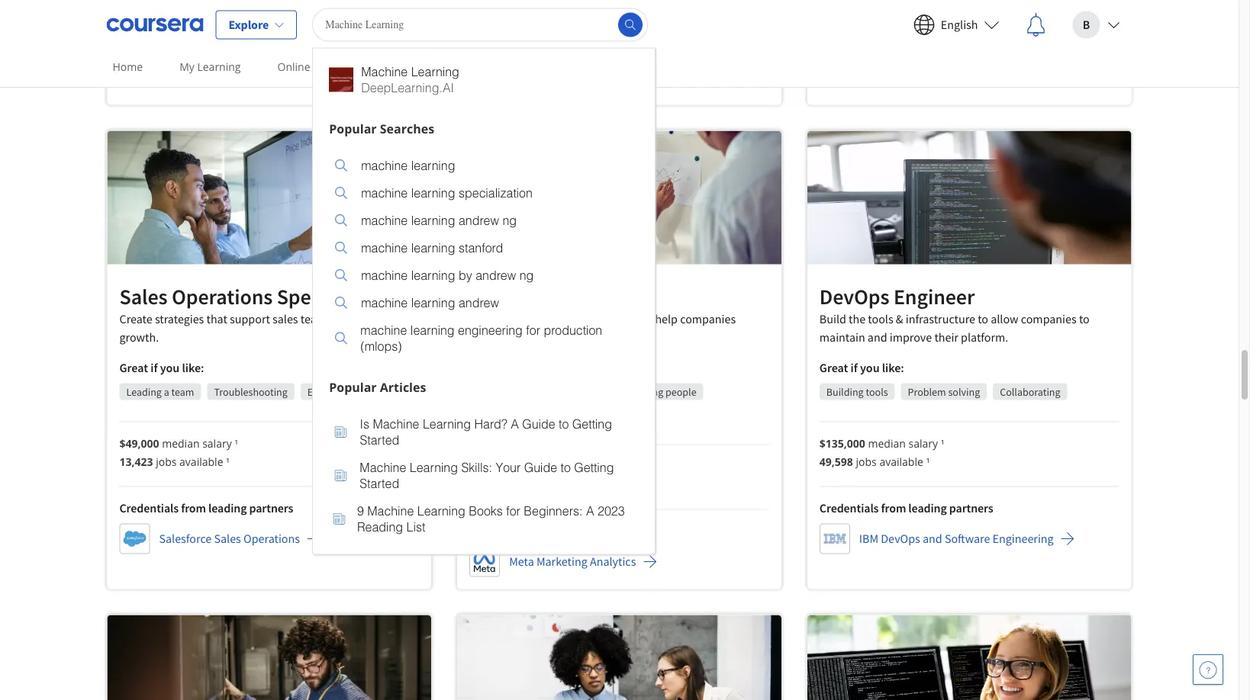 Task type: vqa. For each thing, say whether or not it's contained in the screenshot.
MACHINE LEARNING SPECIALIZATION
yes



Task type: locate. For each thing, give the bounding box(es) containing it.
for left production
[[526, 323, 540, 337]]

2 horizontal spatial salary
[[909, 436, 938, 451]]

andrew up the perform
[[459, 296, 499, 310]]

2 started from the top
[[360, 477, 399, 491]]

1 vertical spatial guide
[[524, 461, 557, 475]]

popular articles
[[329, 379, 426, 395]]

operations
[[172, 283, 273, 310], [243, 531, 300, 547]]

learning down machine learning by andrew ng
[[411, 296, 455, 310]]

salesforce sales operations
[[159, 531, 300, 547]]

home
[[113, 60, 143, 74]]

median right $49,000
[[162, 436, 200, 451]]

1 horizontal spatial for
[[526, 323, 540, 337]]

list box containing machine learning
[[313, 142, 655, 374]]

a right hard?
[[511, 417, 519, 431]]

2 like: from the left
[[882, 361, 904, 376]]

available for engineer
[[879, 455, 923, 469]]

tools left &
[[868, 312, 893, 327]]

jobs right 49,598
[[856, 455, 877, 469]]

devops up the
[[820, 283, 889, 310]]

0 vertical spatial getting
[[572, 417, 612, 431]]

1 horizontal spatial companies
[[1021, 312, 1077, 327]]

1 horizontal spatial you
[[860, 361, 880, 376]]

learning down machine learning andrew
[[410, 323, 455, 337]]

marketing right "meta"
[[536, 554, 587, 570]]

maintain
[[820, 330, 865, 345]]

1 vertical spatial a
[[586, 504, 594, 518]]

guide
[[522, 417, 555, 431], [524, 461, 557, 475]]

machine learning deeplearning.ai
[[361, 64, 459, 95]]

and up online
[[283, 37, 302, 52]]

None search field
[[312, 8, 656, 555]]

1 list box from the top
[[313, 142, 655, 374]]

2023
[[598, 504, 625, 518]]

0 vertical spatial for
[[526, 323, 540, 337]]

learning up machine learning stanford on the top left
[[411, 213, 455, 227]]

1 horizontal spatial salesforce
[[509, 70, 562, 85]]

online
[[277, 60, 310, 74]]

0 horizontal spatial sales
[[119, 283, 168, 310]]

if up leading a team
[[151, 361, 158, 376]]

0 horizontal spatial companies
[[680, 312, 736, 327]]

great for sales operations specialist
[[119, 361, 148, 376]]

you up a
[[160, 361, 180, 376]]

salary down troubleshooting
[[202, 436, 232, 451]]

guide inside is machine learning hard? a guide to getting started
[[522, 417, 555, 431]]

devops
[[820, 283, 889, 310], [881, 531, 920, 547]]

available right 49,598
[[879, 455, 923, 469]]

What do you want to learn? text field
[[312, 8, 648, 42]]

2 jobs from the left
[[856, 455, 877, 469]]

started
[[360, 433, 399, 447], [360, 477, 399, 491]]

0 horizontal spatial for
[[506, 504, 520, 518]]

1 vertical spatial salesforce
[[159, 531, 212, 547]]

understanding people
[[597, 385, 697, 399]]

credentials from leading partners for software
[[820, 501, 993, 516]]

that
[[206, 312, 227, 327]]

their inside "marketing analyst perform research and gather data to help companies market their products or services."
[[508, 330, 532, 345]]

if
[[151, 361, 158, 376], [851, 361, 858, 376]]

1 vertical spatial list box
[[313, 401, 655, 554]]

salary down problem
[[909, 436, 938, 451]]

0 vertical spatial salesforce
[[509, 70, 562, 85]]

great if you like: up leading a team
[[119, 361, 204, 376]]

learning
[[197, 60, 241, 74], [411, 64, 459, 79], [423, 417, 471, 431], [410, 461, 458, 475], [417, 504, 465, 518]]

0 horizontal spatial jobs
[[156, 455, 177, 469]]

1 vertical spatial career
[[471, 60, 506, 74]]

2 you from the left
[[860, 361, 880, 376]]

2 available from the left
[[879, 455, 923, 469]]

perform
[[469, 312, 511, 327]]

1 companies from the left
[[680, 312, 736, 327]]

learning down machine learning stanford on the top left
[[411, 268, 455, 282]]

0 vertical spatial operations
[[172, 283, 273, 310]]

ng
[[503, 213, 517, 227], [519, 268, 534, 282]]

1 you from the left
[[160, 361, 180, 376]]

b
[[1083, 17, 1090, 32]]

1 started from the top
[[360, 433, 399, 447]]

1 vertical spatial started
[[360, 477, 399, 491]]

0 vertical spatial career
[[212, 37, 246, 52]]

0 vertical spatial guide
[[522, 417, 555, 431]]

1 horizontal spatial great if you like:
[[820, 361, 904, 376]]

2 list box from the top
[[313, 401, 655, 554]]

1 horizontal spatial great
[[820, 361, 848, 376]]

salary up the beginners: at the bottom left
[[552, 459, 582, 474]]

learning inside machine learning deeplearning.ai
[[411, 64, 459, 79]]

getting down the understanding
[[572, 417, 612, 431]]

you up building tools
[[860, 361, 880, 376]]

0 vertical spatial marketing
[[469, 283, 561, 310]]

if for devops
[[851, 361, 858, 376]]

2 horizontal spatial median
[[868, 436, 906, 451]]

meta
[[509, 554, 534, 570]]

guide inside machine learning skills: your guide to getting started
[[524, 461, 557, 475]]

1 if from the left
[[151, 361, 158, 376]]

b button
[[1060, 0, 1132, 49]]

and inside "marketing analyst perform research and gather data to help companies market their products or services."
[[559, 312, 579, 327]]

great up the leading
[[119, 361, 148, 376]]

for inside machine learning engineering for production (mlops)
[[526, 323, 540, 337]]

0 horizontal spatial great
[[119, 361, 148, 376]]

0 horizontal spatial if
[[151, 361, 158, 376]]

learning for machine learning engineering for production (mlops)
[[410, 323, 455, 337]]

engineer
[[894, 283, 975, 310]]

is
[[360, 417, 369, 431]]

1 their from the left
[[508, 330, 532, 345]]

credentials for representative
[[469, 39, 529, 54]]

help center image
[[1199, 661, 1217, 679]]

engineering
[[458, 323, 523, 337]]

jobs
[[156, 455, 177, 469], [856, 455, 877, 469]]

for right books
[[506, 504, 520, 518]]

1 like: from the left
[[182, 361, 204, 376]]

marketing up research
[[469, 283, 561, 310]]

salesforce for salesforce sales development representative
[[509, 70, 562, 85]]

popular up the "is"
[[329, 379, 377, 395]]

credentials
[[119, 6, 179, 21], [820, 12, 879, 27], [469, 39, 529, 54], [119, 501, 179, 516], [820, 501, 879, 516]]

leading a team
[[126, 385, 194, 399]]

started up 9
[[360, 477, 399, 491]]

guide right your
[[524, 461, 557, 475]]

1 great from the left
[[119, 361, 148, 376]]

marketing analyst image
[[457, 131, 781, 264]]

learning inside my learning link
[[197, 60, 241, 74]]

0 vertical spatial ng
[[503, 213, 517, 227]]

0 vertical spatial list box
[[313, 142, 655, 374]]

collaborating
[[1000, 385, 1060, 399], [476, 408, 537, 422]]

1 horizontal spatial collaborating
[[1000, 385, 1060, 399]]

career down the explore
[[212, 37, 246, 52]]

credentials from leading partners for representative
[[469, 39, 643, 54]]

1 horizontal spatial a
[[586, 504, 594, 518]]

career
[[212, 37, 246, 52], [471, 60, 506, 74]]

partners for software
[[949, 501, 993, 516]]

$135,000
[[820, 436, 865, 451]]

if up building tools
[[851, 361, 858, 376]]

great if you like: for sales
[[119, 361, 204, 376]]

machine down the "is"
[[360, 461, 406, 475]]

popular for popular articles
[[329, 379, 377, 395]]

home link
[[106, 50, 149, 84]]

1 popular from the top
[[329, 120, 377, 137]]

and left improve
[[868, 330, 887, 345]]

available inside $135,000 median salary ¹ 49,598 jobs available ¹
[[879, 455, 923, 469]]

articles
[[380, 379, 426, 395]]

companies for devops engineer
[[1021, 312, 1077, 327]]

gather
[[581, 312, 614, 327]]

and up products
[[559, 312, 579, 327]]

jobs right 13,423
[[156, 455, 177, 469]]

a left 2023
[[586, 504, 594, 518]]

1 horizontal spatial ng
[[519, 268, 534, 282]]

0 vertical spatial sales
[[564, 70, 591, 85]]

popular left searches
[[329, 120, 377, 137]]

leading for software
[[908, 501, 947, 516]]

learning up machine learning specialization
[[411, 158, 455, 172]]

to inside "marketing analyst perform research and gather data to help companies market their products or services."
[[642, 312, 653, 327]]

find your new career
[[391, 60, 506, 74]]

andrew right the by
[[476, 268, 516, 282]]

ibm devops and software engineering link
[[820, 524, 1075, 554]]

ng down specialization
[[503, 213, 517, 227]]

median inside $135,000 median salary ¹ 49,598 jobs available ¹
[[868, 436, 906, 451]]

machine for machine learning by andrew ng
[[361, 268, 408, 282]]

machine right the "is"
[[373, 417, 419, 431]]

available right 13,423
[[179, 455, 223, 469]]

2 companies from the left
[[1021, 312, 1077, 327]]

learning inside machine learning engineering for production (mlops)
[[410, 323, 455, 337]]

2 great if you like: from the left
[[820, 361, 904, 376]]

median for operations
[[162, 436, 200, 451]]

devops engineer image
[[807, 131, 1131, 264]]

collaborating right solving
[[1000, 385, 1060, 399]]

help
[[655, 312, 678, 327]]

beginners:
[[524, 504, 583, 518]]

1 horizontal spatial jobs
[[856, 455, 877, 469]]

great if you like: up building tools
[[820, 361, 904, 376]]

$135,000 median salary ¹ 49,598 jobs available ¹
[[820, 436, 944, 469]]

guide up $87,400 median salary ¹
[[522, 417, 555, 431]]

partners for and
[[249, 6, 293, 21]]

tools right building
[[866, 385, 888, 399]]

machine inside machine learning engineering for production (mlops)
[[360, 323, 407, 337]]

jobs inside "$49,000 median salary ¹ 13,423 jobs available ¹"
[[156, 455, 177, 469]]

1 horizontal spatial their
[[934, 330, 958, 345]]

0 horizontal spatial collaborating
[[476, 408, 537, 422]]

started down the "is"
[[360, 433, 399, 447]]

started inside machine learning skills: your guide to getting started
[[360, 477, 399, 491]]

optimize
[[347, 312, 392, 327]]

0 horizontal spatial their
[[508, 330, 532, 345]]

for inside 9 machine learning books for beginners: a 2023 reading list
[[506, 504, 520, 518]]

list box containing is machine learning hard? a guide to getting started
[[313, 401, 655, 554]]

2 their from the left
[[934, 330, 958, 345]]

companies right allow on the right top of the page
[[1021, 312, 1077, 327]]

coach
[[248, 37, 280, 52]]

sales for salesforce sales development representative
[[564, 70, 591, 85]]

0 horizontal spatial salesforce
[[159, 531, 212, 547]]

specialization
[[459, 186, 533, 200]]

1 horizontal spatial like:
[[882, 361, 904, 376]]

2 vertical spatial sales
[[214, 531, 241, 547]]

deeplearning.ai
[[361, 81, 454, 95]]

learning up machine learning andrew ng
[[411, 186, 455, 200]]

machine
[[361, 64, 408, 79], [373, 417, 419, 431], [360, 461, 406, 475], [367, 504, 414, 518]]

to
[[334, 312, 345, 327], [642, 312, 653, 327], [978, 312, 988, 327], [1079, 312, 1090, 327], [559, 417, 569, 431], [561, 461, 571, 475]]

machine for machine learning engineering for production (mlops)
[[360, 323, 407, 337]]

0 vertical spatial devops
[[820, 283, 889, 310]]

0 vertical spatial a
[[511, 417, 519, 431]]

median
[[162, 436, 200, 451], [868, 436, 906, 451], [512, 459, 550, 474]]

like:
[[182, 361, 204, 376], [882, 361, 904, 376]]

collaborating up your
[[476, 408, 537, 422]]

meta marketing analytics link
[[469, 547, 657, 577]]

andrew up stanford
[[459, 213, 499, 227]]

machine inside machine learning deeplearning.ai
[[361, 64, 408, 79]]

1 vertical spatial for
[[506, 504, 520, 518]]

median right $87,400
[[512, 459, 550, 474]]

0 horizontal spatial available
[[179, 455, 223, 469]]

0 horizontal spatial salary
[[202, 436, 232, 451]]

and left software
[[923, 531, 942, 547]]

new
[[444, 60, 468, 74]]

companies inside "marketing analyst perform research and gather data to help companies market their products or services."
[[680, 312, 736, 327]]

getting
[[572, 417, 612, 431], [574, 461, 614, 475]]

salary
[[202, 436, 232, 451], [909, 436, 938, 451], [552, 459, 582, 474]]

like: up team
[[182, 361, 204, 376]]

career right the new
[[471, 60, 506, 74]]

like: down improve
[[882, 361, 904, 376]]

available inside "$49,000 median salary ¹ 13,423 jobs available ¹"
[[179, 455, 223, 469]]

1 available from the left
[[179, 455, 223, 469]]

getting up 2023
[[574, 461, 614, 475]]

infrastructure
[[906, 312, 975, 327]]

0 vertical spatial started
[[360, 433, 399, 447]]

0 vertical spatial andrew
[[459, 213, 499, 227]]

building tools
[[826, 385, 888, 399]]

and inside the goodwill® career coach and navigator link
[[283, 37, 302, 52]]

machine up deeplearning.ai
[[361, 64, 408, 79]]

¹ for $49,000 median salary ¹ 13,423 jobs available ¹
[[235, 436, 238, 451]]

jobs inside $135,000 median salary ¹ 49,598 jobs available ¹
[[856, 455, 877, 469]]

salary inside "$49,000 median salary ¹ 13,423 jobs available ¹"
[[202, 436, 232, 451]]

1 vertical spatial ng
[[519, 268, 534, 282]]

machine for machine learning
[[361, 158, 408, 172]]

0 horizontal spatial a
[[511, 417, 519, 431]]

books
[[469, 504, 503, 518]]

companies
[[680, 312, 736, 327], [1021, 312, 1077, 327]]

to inside machine learning skills: your guide to getting started
[[561, 461, 571, 475]]

1 vertical spatial getting
[[574, 461, 614, 475]]

ng up research
[[519, 268, 534, 282]]

1 horizontal spatial career
[[471, 60, 506, 74]]

2 vertical spatial andrew
[[459, 296, 499, 310]]

sales inside sales operations specialist create strategies that support sales teams to optimize growth.
[[119, 283, 168, 310]]

2 great from the left
[[820, 361, 848, 376]]

learning for machine learning andrew
[[411, 296, 455, 310]]

andrew for machine learning andrew ng
[[459, 213, 499, 227]]

great up building
[[820, 361, 848, 376]]

learning inside machine learning skills: your guide to getting started
[[410, 461, 458, 475]]

1 horizontal spatial available
[[879, 455, 923, 469]]

companies inside devops engineer build the tools & infrastructure to allow companies to maintain and improve their platform.
[[1021, 312, 1077, 327]]

1 horizontal spatial if
[[851, 361, 858, 376]]

machine inside machine learning skills: your guide to getting started
[[360, 461, 406, 475]]

0 horizontal spatial career
[[212, 37, 246, 52]]

great for devops engineer
[[820, 361, 848, 376]]

learning down machine learning andrew ng
[[411, 241, 455, 255]]

2 popular from the top
[[329, 379, 377, 395]]

1 vertical spatial collaborating
[[476, 408, 537, 422]]

0 vertical spatial tools
[[868, 312, 893, 327]]

their down research
[[508, 330, 532, 345]]

1 vertical spatial sales
[[119, 283, 168, 310]]

0 horizontal spatial like:
[[182, 361, 204, 376]]

2 horizontal spatial sales
[[564, 70, 591, 85]]

0 horizontal spatial great if you like:
[[119, 361, 204, 376]]

machine learning engineering for production (mlops)
[[360, 323, 602, 353]]

machine for machine learning specialization
[[361, 186, 408, 200]]

0 horizontal spatial you
[[160, 361, 180, 376]]

machine learning skills: your guide to getting started
[[360, 461, 614, 491]]

machine up reading
[[367, 504, 414, 518]]

andrew
[[459, 213, 499, 227], [476, 268, 516, 282], [459, 296, 499, 310]]

companies right help
[[680, 312, 736, 327]]

salary inside $135,000 median salary ¹ 49,598 jobs available ¹
[[909, 436, 938, 451]]

and
[[283, 37, 302, 52], [559, 312, 579, 327], [868, 330, 887, 345], [923, 531, 942, 547]]

leading for and
[[208, 6, 247, 21]]

support
[[230, 312, 270, 327]]

1 great if you like: from the left
[[119, 361, 204, 376]]

1 jobs from the left
[[156, 455, 177, 469]]

popular for popular searches
[[329, 120, 377, 137]]

$49,000
[[119, 436, 159, 451]]

their down infrastructure
[[934, 330, 958, 345]]

0 vertical spatial popular
[[329, 120, 377, 137]]

machine inside is machine learning hard? a guide to getting started
[[373, 417, 419, 431]]

1 vertical spatial devops
[[881, 531, 920, 547]]

or
[[583, 330, 594, 345]]

0 horizontal spatial median
[[162, 436, 200, 451]]

1 horizontal spatial sales
[[214, 531, 241, 547]]

coursera image
[[106, 13, 203, 37]]

suggestion image image
[[329, 68, 353, 92], [335, 160, 347, 172], [335, 187, 347, 199], [335, 214, 347, 227], [335, 242, 347, 254], [335, 269, 347, 282], [335, 297, 347, 309], [335, 332, 347, 345], [335, 426, 347, 438], [334, 470, 347, 482], [333, 513, 345, 525]]

2 if from the left
[[851, 361, 858, 376]]

devops right ibm on the right of page
[[881, 531, 920, 547]]

market
[[469, 330, 506, 345]]

median inside "$49,000 median salary ¹ 13,423 jobs available ¹"
[[162, 436, 200, 451]]

median right $135,000
[[868, 436, 906, 451]]

¹ for $87,400 median salary ¹
[[585, 459, 588, 474]]

list box
[[313, 142, 655, 374], [313, 401, 655, 554]]

autocomplete results list box
[[312, 48, 656, 555]]

salary for engineer
[[909, 436, 938, 451]]

$87,400
[[469, 459, 509, 474]]

1 vertical spatial popular
[[329, 379, 377, 395]]



Task type: describe. For each thing, give the bounding box(es) containing it.
sales for salesforce sales operations
[[214, 531, 241, 547]]

marketing inside "marketing analyst perform research and gather data to help companies market their products or services."
[[469, 283, 561, 310]]

suggestion image image for machine learning skills: your guide to getting started
[[334, 470, 347, 482]]

1 vertical spatial marketing
[[536, 554, 587, 570]]

1 horizontal spatial salary
[[552, 459, 582, 474]]

list box for popular searches
[[313, 142, 655, 374]]

suggestion image image for machine learning andrew
[[335, 297, 347, 309]]

sales operations specialist create strategies that support sales teams to optimize growth.
[[119, 283, 392, 345]]

people
[[666, 385, 697, 399]]

(mlops)
[[360, 339, 402, 353]]

devops inside devops engineer build the tools & infrastructure to allow companies to maintain and improve their platform.
[[820, 283, 889, 310]]

goodwill® career coach and navigator link
[[119, 29, 375, 60]]

improve
[[890, 330, 932, 345]]

13,423
[[119, 455, 153, 469]]

is machine learning hard? a guide to getting started
[[360, 417, 612, 447]]

learning for machine learning specialization
[[411, 186, 455, 200]]

learning inside is machine learning hard? a guide to getting started
[[423, 417, 471, 431]]

goodwill® career coach and navigator
[[159, 37, 354, 52]]

suggestion image image for 9 machine learning books for beginners: a 2023 reading list
[[333, 513, 345, 525]]

development
[[594, 70, 662, 85]]

find
[[391, 60, 414, 74]]

machine inside 9 machine learning books for beginners: a 2023 reading list
[[367, 504, 414, 518]]

getting inside is machine learning hard? a guide to getting started
[[572, 417, 612, 431]]

none search field containing popular searches
[[312, 8, 656, 555]]

to inside is machine learning hard? a guide to getting started
[[559, 417, 569, 431]]

devops engineer build the tools & infrastructure to allow companies to maintain and improve their platform.
[[820, 283, 1090, 345]]

suggestion image image for machine learning stanford
[[335, 242, 347, 254]]

9
[[357, 504, 364, 518]]

learning for my learning
[[197, 60, 241, 74]]

my learning
[[179, 60, 241, 74]]

degrees
[[313, 60, 354, 74]]

like: for engineer
[[882, 361, 904, 376]]

salesforce sales development representative link
[[469, 62, 763, 93]]

learning for machine learning deeplearning.ai
[[411, 64, 459, 79]]

learning for machine learning skills: your guide to getting started
[[410, 461, 458, 475]]

machine learning andrew
[[361, 296, 499, 310]]

specialist
[[277, 283, 365, 310]]

growth.
[[119, 330, 159, 345]]

solving
[[948, 385, 980, 399]]

list box for popular articles
[[313, 401, 655, 554]]

credentials for software
[[820, 501, 879, 516]]

learning inside 9 machine learning books for beginners: a 2023 reading list
[[417, 504, 465, 518]]

software
[[945, 531, 990, 547]]

&
[[896, 312, 903, 327]]

leading
[[126, 385, 162, 399]]

to inside sales operations specialist create strategies that support sales teams to optimize growth.
[[334, 312, 345, 327]]

machine learning
[[361, 158, 455, 172]]

their inside devops engineer build the tools & infrastructure to allow companies to maintain and improve their platform.
[[934, 330, 958, 345]]

a inside is machine learning hard? a guide to getting started
[[511, 417, 519, 431]]

goodwill®
[[159, 37, 210, 52]]

understanding
[[597, 385, 663, 399]]

machine learning andrew ng
[[361, 213, 517, 227]]

representative
[[665, 70, 741, 85]]

services.
[[596, 330, 640, 345]]

great if you like: for devops
[[820, 361, 904, 376]]

create
[[119, 312, 152, 327]]

efficiency
[[307, 385, 350, 399]]

a inside 9 machine learning books for beginners: a 2023 reading list
[[586, 504, 594, 518]]

ibm
[[859, 531, 878, 547]]

tools inside devops engineer build the tools & infrastructure to allow companies to maintain and improve their platform.
[[868, 312, 893, 327]]

suggestion image image for machine learning
[[335, 160, 347, 172]]

data
[[617, 312, 640, 327]]

salesforce for salesforce sales operations
[[159, 531, 212, 547]]

49,598
[[820, 455, 853, 469]]

partners for representative
[[599, 39, 643, 54]]

like: for operations
[[182, 361, 204, 376]]

products
[[535, 330, 580, 345]]

salesforce sales operations link
[[119, 524, 321, 554]]

from for and
[[181, 6, 206, 21]]

learning for machine learning
[[411, 158, 455, 172]]

salary for operations
[[202, 436, 232, 451]]

data warehouse developer image
[[807, 615, 1131, 701]]

getting inside machine learning skills: your guide to getting started
[[574, 461, 614, 475]]

machine learning by andrew ng
[[361, 268, 534, 282]]

suggestion image image for machine learning by andrew ng
[[335, 269, 347, 282]]

1 vertical spatial andrew
[[476, 268, 516, 282]]

available for operations
[[179, 455, 223, 469]]

suggestion image image for machine learning andrew ng
[[335, 214, 347, 227]]

learning for machine learning stanford
[[411, 241, 455, 255]]

and inside ibm devops and software engineering 'link'
[[923, 531, 942, 547]]

skills:
[[461, 461, 492, 475]]

jobs for devops
[[856, 455, 877, 469]]

your
[[416, 60, 441, 74]]

my
[[179, 60, 195, 74]]

learning for machine learning andrew ng
[[411, 213, 455, 227]]

$87,400 median salary ¹
[[469, 459, 588, 474]]

suggestion image image for is machine learning hard? a guide to getting started
[[335, 426, 347, 438]]

1 vertical spatial tools
[[866, 385, 888, 399]]

0 horizontal spatial ng
[[503, 213, 517, 227]]

popular searches
[[329, 120, 434, 137]]

¹ for $135,000 median salary ¹ 49,598 jobs available ¹
[[941, 436, 944, 451]]

machine for machine learning stanford
[[361, 241, 408, 255]]

andrew for machine learning andrew
[[459, 296, 499, 310]]

platform.
[[961, 330, 1008, 345]]

meta marketing analytics
[[509, 554, 636, 570]]

9 machine learning books for beginners: a 2023 reading list
[[357, 504, 625, 534]]

0 vertical spatial collaborating
[[1000, 385, 1060, 399]]

online degrees
[[277, 60, 354, 74]]

$49,000 median salary ¹ 13,423 jobs available ¹
[[119, 436, 238, 469]]

team
[[171, 385, 194, 399]]

explore button
[[216, 10, 297, 39]]

ibm devops and software engineering
[[859, 531, 1054, 547]]

machine for machine learning andrew ng
[[361, 213, 408, 227]]

english button
[[901, 0, 1012, 49]]

engineering
[[993, 531, 1054, 547]]

building
[[826, 385, 864, 399]]

english
[[941, 17, 978, 32]]

production
[[544, 323, 602, 337]]

credentials from leading partners for and
[[119, 6, 293, 21]]

your
[[496, 461, 521, 475]]

analytics
[[590, 554, 636, 570]]

started inside is machine learning hard? a guide to getting started
[[360, 433, 399, 447]]

learning for machine learning by andrew ng
[[411, 268, 455, 282]]

navigator
[[305, 37, 354, 52]]

and inside devops engineer build the tools & infrastructure to allow companies to maintain and improve their platform.
[[868, 330, 887, 345]]

sales operations specialist image
[[107, 131, 431, 264]]

if for sales
[[151, 361, 158, 376]]

a
[[164, 385, 169, 399]]

stanford
[[459, 241, 503, 255]]

you for devops
[[860, 361, 880, 376]]

companies for marketing analyst
[[680, 312, 736, 327]]

hard?
[[474, 417, 507, 431]]

problem
[[908, 385, 946, 399]]

suggestion image image for machine learning specialization
[[335, 187, 347, 199]]

reading
[[357, 520, 403, 534]]

jobs for sales
[[156, 455, 177, 469]]

the
[[849, 312, 866, 327]]

devops inside ibm devops and software engineering 'link'
[[881, 531, 920, 547]]

leading for representative
[[558, 39, 597, 54]]

build
[[820, 312, 846, 327]]

operations inside sales operations specialist create strategies that support sales teams to optimize growth.
[[172, 283, 273, 310]]

from for software
[[881, 501, 906, 516]]

online degrees link
[[271, 50, 360, 84]]

suggestion image image for machine learning engineering for production (mlops)
[[335, 332, 347, 345]]

troubleshooting
[[214, 385, 288, 399]]

1 horizontal spatial median
[[512, 459, 550, 474]]

sales
[[272, 312, 298, 327]]

problem solving
[[908, 385, 980, 399]]

credentials for and
[[119, 6, 179, 21]]

machine for machine learning andrew
[[361, 296, 408, 310]]

median for engineer
[[868, 436, 906, 451]]

by
[[459, 268, 472, 282]]

from for representative
[[531, 39, 556, 54]]

1 vertical spatial operations
[[243, 531, 300, 547]]

you for sales
[[160, 361, 180, 376]]

salesforce sales development representative
[[509, 70, 741, 85]]

list
[[406, 520, 425, 534]]

searches
[[380, 120, 434, 137]]

teams
[[300, 312, 332, 327]]



